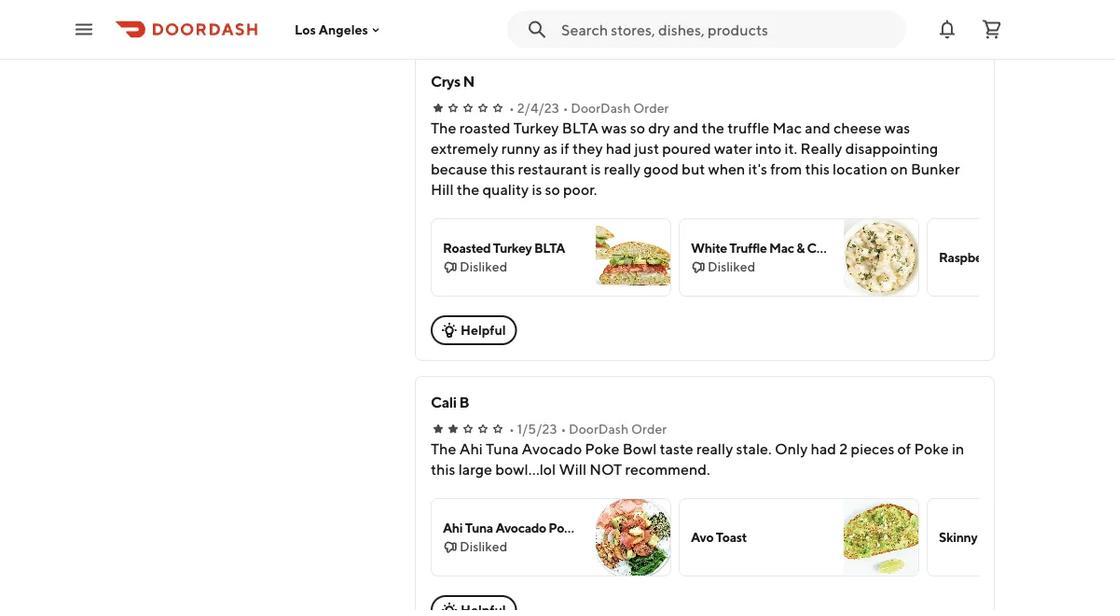 Task type: vqa. For each thing, say whether or not it's contained in the screenshot.
LEMONADE within the button
yes



Task type: locate. For each thing, give the bounding box(es) containing it.
hibiscus
[[1053, 529, 1102, 545]]

ahi tuna avocado poke bowl image
[[596, 499, 671, 576]]

0 vertical spatial doordash
[[571, 100, 631, 116]]

lemonade inside button
[[1030, 250, 1092, 265]]

disliked for crys n
[[460, 259, 508, 274]]

avo toast image
[[844, 499, 919, 576]]

disliked
[[460, 259, 508, 274], [708, 259, 756, 274], [460, 539, 508, 554]]

doordash
[[571, 100, 631, 116], [569, 421, 629, 437]]

1/5/23
[[517, 421, 557, 437]]

raspberry mint lemonade button
[[927, 218, 1116, 297]]

1 vertical spatial doordash
[[569, 421, 629, 437]]

poke
[[549, 520, 578, 535]]

avocado
[[496, 520, 547, 535]]

raspberry
[[939, 250, 998, 265]]

• right the 1/5/23 on the left bottom
[[561, 421, 566, 437]]

doordash right the 2/4/23
[[571, 100, 631, 116]]

white
[[691, 240, 727, 256]]

disliked down tuna
[[460, 539, 508, 554]]

disliked down roasted
[[460, 259, 508, 274]]

•
[[509, 100, 515, 116], [563, 100, 569, 116], [509, 421, 515, 437], [561, 421, 566, 437]]

• left the 2/4/23
[[509, 100, 515, 116]]

1 vertical spatial order
[[632, 421, 667, 437]]

avo toast button
[[679, 498, 920, 577]]

disliked for cali b
[[460, 539, 508, 554]]

crys n
[[431, 72, 475, 90]]

• 2/4/23 • doordash order
[[509, 100, 669, 116]]

cali
[[431, 393, 457, 411]]

roasted turkey blta
[[443, 240, 565, 256]]

skinny
[[939, 529, 978, 545]]

skinny lemonade + hibiscus te
[[939, 529, 1116, 545]]

1 vertical spatial lemonade
[[980, 529, 1042, 545]]

turkey
[[493, 240, 532, 256]]

lemonade
[[1030, 250, 1092, 265], [980, 529, 1042, 545]]

0 vertical spatial order
[[634, 100, 669, 116]]

order for n
[[634, 100, 669, 116]]

lemonade left +
[[980, 529, 1042, 545]]

order for b
[[632, 421, 667, 437]]

lemonade right mint
[[1030, 250, 1092, 265]]

avo toast
[[691, 529, 747, 545]]

disliked down truffle
[[708, 259, 756, 274]]

lemonade inside button
[[980, 529, 1042, 545]]

doordash right the 1/5/23 on the left bottom
[[569, 421, 629, 437]]

order
[[634, 100, 669, 116], [632, 421, 667, 437]]

0 vertical spatial lemonade
[[1030, 250, 1092, 265]]

los angeles button
[[295, 22, 383, 37]]

&
[[797, 240, 805, 256]]

los angeles
[[295, 22, 368, 37]]

white truffle mac & cheese
[[691, 240, 851, 256]]



Task type: describe. For each thing, give the bounding box(es) containing it.
crys
[[431, 72, 461, 90]]

roasted
[[443, 240, 491, 256]]

b
[[459, 393, 469, 411]]

mac
[[770, 240, 795, 256]]

cali b
[[431, 393, 469, 411]]

truffle
[[730, 240, 767, 256]]

cheese
[[807, 240, 851, 256]]

skinny lemonade + hibiscus te button
[[927, 498, 1116, 577]]

mint
[[1001, 250, 1028, 265]]

ahi tuna avocado poke bowl
[[443, 520, 610, 535]]

open menu image
[[73, 18, 95, 41]]

doordash for crys n
[[571, 100, 631, 116]]

+
[[1044, 529, 1051, 545]]

helpful
[[461, 322, 506, 338]]

avo
[[691, 529, 714, 545]]

notification bell image
[[937, 18, 959, 41]]

bowl
[[581, 520, 610, 535]]

roasted turkey blta image
[[596, 219, 671, 296]]

helpful button
[[431, 315, 517, 345]]

• left the 1/5/23 on the left bottom
[[509, 421, 515, 437]]

Store search: begin typing to search for stores available on DoorDash text field
[[562, 19, 896, 40]]

0 items, open order cart image
[[981, 18, 1004, 41]]

angeles
[[319, 22, 368, 37]]

los
[[295, 22, 316, 37]]

• right the 2/4/23
[[563, 100, 569, 116]]

white truffle mac & cheese image
[[844, 219, 919, 296]]

n
[[463, 72, 475, 90]]

ahi
[[443, 520, 463, 535]]

doordash for cali b
[[569, 421, 629, 437]]

raspberry mint lemonade
[[939, 250, 1092, 265]]

tuna
[[465, 520, 493, 535]]

• 1/5/23 • doordash order
[[509, 421, 667, 437]]

2/4/23
[[517, 100, 559, 116]]

toast
[[716, 529, 747, 545]]

blta
[[534, 240, 565, 256]]

te
[[1104, 529, 1116, 545]]



